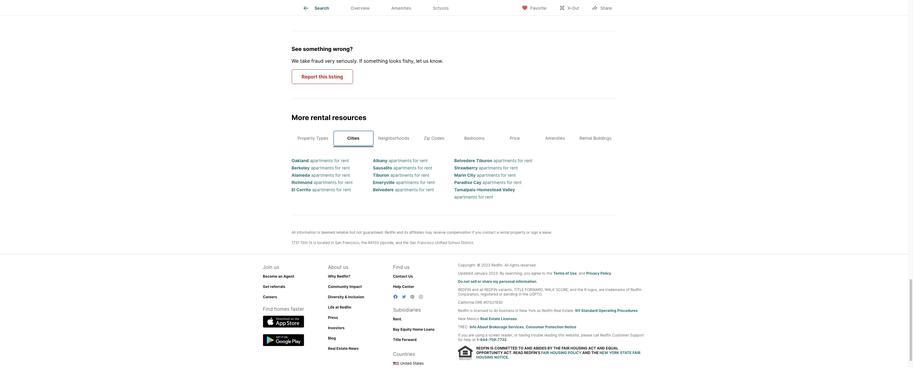 Task type: describe. For each thing, give the bounding box(es) containing it.
fraud
[[311, 58, 323, 64]]

find homes faster
[[263, 306, 304, 312]]

redfin up zipcode,
[[385, 230, 396, 235]]

2 horizontal spatial is
[[470, 309, 473, 313]]

belvedere for belvedere apartments for rent
[[373, 187, 394, 192]]

title
[[393, 338, 401, 342]]

1 horizontal spatial not
[[464, 279, 470, 284]]

price tab
[[495, 131, 535, 146]]

by
[[500, 271, 504, 276]]

neighborhoods
[[378, 136, 409, 141]]

0 vertical spatial about
[[328, 264, 342, 270]]

price
[[510, 136, 520, 141]]

2 horizontal spatial and
[[597, 346, 605, 351]]

fair inside the new york state fair housing notice
[[632, 351, 640, 355]]

join us
[[263, 264, 279, 270]]

the left r
[[578, 288, 583, 292]]

this inside the 'report this listing' button
[[319, 74, 327, 80]]

find for find homes faster
[[263, 306, 273, 312]]

sausalito apartments for rent
[[373, 165, 432, 170]]

0 vertical spatial information
[[297, 230, 316, 235]]

real estate news button
[[328, 346, 359, 351]]

us for join us
[[274, 264, 279, 270]]

property types tab
[[293, 131, 333, 146]]

or inside redfin and all redfin variants, title forward, walk score, and the r logos, are trademarks of redfin corporation, registered or pending in the uspto.
[[499, 292, 503, 297]]

subsidiaries
[[393, 307, 421, 313]]

1 vertical spatial tiburon
[[373, 173, 389, 178]]

neighborhoods tab
[[374, 131, 414, 146]]

licensed
[[474, 309, 488, 313]]

operating
[[599, 309, 616, 313]]

0 horizontal spatial of
[[565, 271, 569, 276]]

1 horizontal spatial the
[[591, 351, 599, 355]]

help
[[464, 338, 471, 342]]

us for about us
[[343, 264, 348, 270]]

and right "use"
[[579, 271, 585, 276]]

2 horizontal spatial a
[[539, 230, 541, 235]]

2 san from the left
[[410, 241, 416, 245]]

brokerage
[[489, 325, 507, 329]]

find us
[[393, 264, 410, 270]]

business
[[499, 309, 514, 313]]

abides
[[533, 346, 547, 351]]

apartments up homestead
[[483, 180, 506, 185]]

act.
[[504, 351, 512, 355]]

apartment
[[301, 2, 316, 5]]

pending
[[504, 292, 518, 297]]

the left 94103 at the left bottom of page
[[361, 241, 367, 245]]

personal
[[499, 279, 515, 284]]

1 horizontal spatial housing
[[550, 351, 567, 355]]

join
[[263, 264, 272, 270]]

do not sell or share my personal information .
[[458, 279, 537, 284]]

you inside if you are using a screen reader, or having trouble reading this website, please call redfin customer support for help at
[[461, 333, 468, 338]]

cities tab
[[333, 131, 374, 146]]

richmond
[[292, 180, 312, 185]]

sausalito
[[373, 165, 392, 170]]

united states
[[400, 361, 424, 366]]

15th
[[300, 241, 308, 245]]

investors
[[328, 326, 345, 330]]

belvedere apartments for rent
[[373, 187, 434, 192]]

0 horizontal spatial if
[[359, 58, 362, 64]]

2023:
[[489, 271, 499, 276]]

paradise
[[454, 180, 472, 185]]

lease.
[[542, 230, 552, 235]]

and right zipcode,
[[396, 241, 402, 245]]

if
[[472, 230, 474, 235]]

0 horizontal spatial is
[[313, 241, 316, 245]]

download the redfin app on the apple app store image
[[263, 316, 304, 328]]

the inside the redfin is committed to and abides by the fair housing act and equal opportunity act. read redfin's
[[553, 346, 561, 351]]

mexico
[[467, 317, 479, 321]]

seriously.
[[336, 58, 358, 64]]

redfin right as at the bottom right of the page
[[542, 309, 553, 313]]

and left its
[[397, 230, 403, 235]]

rental buildings tab
[[575, 131, 616, 146]]

1 horizontal spatial something
[[364, 58, 388, 64]]

help center button
[[393, 285, 414, 289]]

1 vertical spatial to
[[489, 309, 493, 313]]

consumer
[[526, 325, 544, 329]]

trademarks
[[605, 288, 625, 292]]

york
[[528, 309, 536, 313]]

notice
[[565, 325, 576, 329]]

very
[[325, 58, 335, 64]]

paradise cay apartments for rent
[[454, 180, 522, 185]]

0 vertical spatial estate
[[489, 317, 500, 321]]

at inside if you are using a screen reader, or having trouble reading this website, please call redfin customer support for help at
[[472, 338, 476, 342]]

press
[[328, 316, 338, 320]]

become an agent button
[[263, 274, 294, 279]]

0 horizontal spatial all
[[292, 230, 296, 235]]

1 vertical spatial real
[[480, 317, 488, 321]]

apartments down sausalito apartments for rent
[[390, 173, 413, 178]]

rental inside 'more rental resources' heading
[[311, 114, 331, 122]]

1 san from the left
[[335, 241, 342, 245]]

deemed
[[321, 230, 335, 235]]

0 horizontal spatial real
[[328, 346, 336, 351]]

0 horizontal spatial in
[[331, 241, 334, 245]]

looks
[[389, 58, 401, 64]]

state
[[620, 351, 632, 355]]

if inside if you are using a screen reader, or having trouble reading this website, please call redfin customer support for help at
[[458, 333, 460, 338]]

1 horizontal spatial and
[[582, 351, 590, 355]]

unified
[[435, 241, 447, 245]]

redfin down share
[[484, 288, 497, 292]]

zip codes tab
[[414, 131, 454, 146]]

and right "score,"
[[570, 288, 577, 292]]

bay
[[393, 327, 400, 332]]

1 horizontal spatial amenities tab
[[535, 131, 575, 146]]

apartments down "emeryville apartments for rent"
[[395, 187, 418, 192]]

download the redfin app from the google play store image
[[263, 334, 304, 346]]

1 horizontal spatial all
[[504, 263, 509, 268]]

redfin for is
[[476, 346, 489, 351]]

oakland apartments for rent
[[292, 158, 349, 163]]

this inside if you are using a screen reader, or having trouble reading this website, please call redfin customer support for help at
[[558, 333, 564, 338]]

0 horizontal spatial ,
[[524, 325, 525, 329]]

redfin instagram image
[[418, 295, 423, 299]]

. up trademarks
[[611, 271, 612, 276]]

redfin's
[[524, 351, 540, 355]]

to
[[518, 346, 523, 351]]

contact us
[[393, 274, 413, 279]]

albany
[[373, 158, 387, 163]]

but
[[350, 230, 355, 235]]

. up committed
[[507, 338, 508, 342]]

0 horizontal spatial amenities tab
[[381, 1, 422, 15]]

find for find us
[[393, 264, 403, 270]]

in inside redfin and all redfin variants, title forward, walk score, and the r logos, are trademarks of redfin corporation, registered or pending in the uspto.
[[519, 292, 522, 297]]

share button
[[587, 1, 617, 14]]

see something wrong?
[[292, 46, 353, 52]]

zip
[[424, 136, 430, 141]]

1 horizontal spatial a
[[497, 230, 499, 235]]

logos,
[[588, 288, 598, 292]]

is
[[490, 346, 494, 351]]

located
[[317, 241, 330, 245]]

new
[[599, 351, 608, 355]]

cay
[[473, 180, 481, 185]]

2023
[[481, 263, 490, 268]]

diversity & inclusion button
[[328, 295, 364, 299]]

why
[[328, 274, 336, 279]]

2 horizontal spatial you
[[524, 271, 530, 276]]

fair inside the redfin is committed to and abides by the fair housing act and equal opportunity act. read redfin's
[[562, 346, 570, 351]]

terms
[[553, 271, 565, 276]]

resources
[[332, 114, 366, 122]]

equity
[[400, 327, 412, 332]]

2 vertical spatial in
[[515, 309, 518, 313]]

blog
[[328, 336, 336, 341]]

redfin for and
[[458, 288, 471, 292]]

0 vertical spatial real
[[554, 309, 561, 313]]

0 vertical spatial tiburon
[[476, 158, 492, 163]]

more rental resources heading
[[292, 114, 617, 130]]

affiliates
[[409, 230, 424, 235]]

new york state fair housing notice link
[[476, 351, 640, 360]]

valley
[[502, 187, 515, 192]]

apartments up sausalito apartments for rent
[[389, 158, 412, 163]]

licenses
[[501, 317, 517, 321]]

1 horizontal spatial to
[[542, 271, 546, 276]]

apartments up berkeley apartments for rent
[[310, 158, 333, 163]]

opportunity
[[476, 351, 503, 355]]

redfin facebook image
[[393, 295, 398, 299]]

rent.
[[393, 317, 402, 322]]

0 horizontal spatial fair
[[541, 351, 549, 355]]

blog button
[[328, 336, 336, 341]]

1 horizontal spatial you
[[475, 230, 482, 235]]

life at redfin button
[[328, 305, 351, 310]]

emeryville apartments for rent
[[373, 180, 435, 185]]

redfin pinterest image
[[410, 295, 415, 299]]

r
[[584, 288, 587, 292]]

using
[[475, 333, 484, 338]]

zipcode,
[[380, 241, 395, 245]]

about us
[[328, 264, 348, 270]]

corporation,
[[458, 292, 480, 297]]

apartments up strawberry apartments for rent
[[494, 158, 517, 163]]



Task type: vqa. For each thing, say whether or not it's contained in the screenshot.
sort
no



Task type: locate. For each thing, give the bounding box(es) containing it.
us up redfin?
[[343, 264, 348, 270]]

all
[[292, 230, 296, 235], [504, 263, 509, 268]]

if
[[359, 58, 362, 64], [458, 333, 460, 338]]

apartments down belvedere tiburon apartments for rent
[[479, 165, 502, 170]]

0 vertical spatial all
[[292, 230, 296, 235]]

the left uspto.
[[523, 292, 528, 297]]

emeryville
[[373, 180, 395, 185]]

for inside tamalpais-homestead valley apartments for rent
[[478, 194, 484, 200]]

redfin is committed to and abides by the fair housing act and equal opportunity act. read redfin's
[[476, 346, 618, 355]]

0 vertical spatial are
[[599, 288, 604, 292]]

1 horizontal spatial rental
[[500, 230, 509, 235]]

the left new
[[591, 351, 599, 355]]

types
[[316, 136, 328, 141]]

0 horizontal spatial are
[[469, 333, 474, 338]]

community impact
[[328, 285, 362, 289]]

are right logos,
[[599, 288, 604, 292]]

apartments up richmond apartments for rent
[[311, 173, 334, 178]]

new up trec:
[[458, 317, 466, 321]]

bedrooms
[[464, 136, 485, 141]]

2 horizontal spatial real
[[554, 309, 561, 313]]

1 horizontal spatial information
[[516, 279, 536, 284]]

a right sign
[[539, 230, 541, 235]]

copyright:
[[458, 263, 476, 268]]

1 vertical spatial tab list
[[292, 130, 617, 147]]

schools tab
[[422, 1, 460, 15]]

redfin twitter image
[[401, 295, 406, 299]]

0 vertical spatial tab list
[[292, 0, 464, 15]]

1 horizontal spatial find
[[393, 264, 403, 270]]

7732
[[498, 338, 507, 342]]

0 horizontal spatial you
[[461, 333, 468, 338]]

property
[[298, 136, 315, 141]]

1 vertical spatial at
[[472, 338, 476, 342]]

the right by
[[553, 346, 561, 351]]

1 horizontal spatial san
[[410, 241, 416, 245]]

apartments up 'alameda apartments for rent' on the top of the page
[[311, 165, 334, 170]]

us
[[408, 274, 413, 279]]

0 horizontal spatial something
[[303, 46, 332, 52]]

equal
[[606, 346, 618, 351]]

2 vertical spatial you
[[461, 333, 468, 338]]

are inside redfin and all redfin variants, title forward, walk score, and the r logos, are trademarks of redfin corporation, registered or pending in the uspto.
[[599, 288, 604, 292]]

ny standard operating procedures link
[[575, 309, 638, 313]]

at right life
[[335, 305, 339, 310]]

tab list containing search
[[292, 0, 464, 15]]

about up why
[[328, 264, 342, 270]]

0 vertical spatial is
[[317, 230, 320, 235]]

1 vertical spatial amenities
[[545, 136, 565, 141]]

0 vertical spatial belvedere
[[454, 158, 475, 163]]

1-
[[477, 338, 480, 342]]

1 vertical spatial are
[[469, 333, 474, 338]]

1 horizontal spatial are
[[599, 288, 604, 292]]

all
[[479, 288, 483, 292]]

amenities for leftmost amenities tab
[[391, 6, 411, 11]]

real estate licenses link
[[480, 317, 517, 321]]

all left the rights
[[504, 263, 509, 268]]

real
[[554, 309, 561, 313], [480, 317, 488, 321], [328, 346, 336, 351]]

a right contact
[[497, 230, 499, 235]]

this left listing
[[319, 74, 327, 80]]

get
[[263, 285, 269, 289]]

fair
[[562, 346, 570, 351], [541, 351, 549, 355], [632, 351, 640, 355]]

city
[[467, 173, 476, 178]]

san
[[335, 241, 342, 245], [410, 241, 416, 245]]

contact us button
[[393, 274, 413, 279]]

1 vertical spatial something
[[364, 58, 388, 64]]

fishy,
[[403, 58, 415, 64]]

1 vertical spatial about
[[477, 325, 488, 329]]

not right do
[[464, 279, 470, 284]]

us right let
[[423, 58, 429, 64]]

and left all
[[472, 288, 478, 292]]

my
[[493, 279, 498, 284]]

the left terms
[[547, 271, 552, 276]]

0 horizontal spatial housing
[[476, 355, 493, 360]]

title
[[514, 288, 524, 292]]

house
[[521, 2, 530, 5]]

and right policy
[[582, 351, 590, 355]]

0 vertical spatial something
[[303, 46, 332, 52]]

rent inside tamalpais-homestead valley apartments for rent
[[485, 194, 493, 200]]

something left the looks on the left
[[364, 58, 388, 64]]

house button
[[512, 0, 617, 11]]

0 vertical spatial to
[[542, 271, 546, 276]]

1 horizontal spatial about
[[477, 325, 488, 329]]

find up contact on the left bottom
[[393, 264, 403, 270]]

its
[[404, 230, 408, 235]]

life
[[328, 305, 335, 310]]

1 horizontal spatial if
[[458, 333, 460, 338]]

this right reading
[[558, 333, 564, 338]]

1 horizontal spatial this
[[558, 333, 564, 338]]

redfin down 844-
[[476, 346, 489, 351]]

us right join
[[274, 264, 279, 270]]

property
[[511, 230, 525, 235]]

report
[[302, 74, 317, 80]]

1 vertical spatial ,
[[524, 325, 525, 329]]

if down trec:
[[458, 333, 460, 338]]

forward,
[[525, 288, 544, 292]]

rental left property at the right bottom
[[500, 230, 509, 235]]

1 vertical spatial is
[[313, 241, 316, 245]]

overview
[[351, 6, 370, 11]]

1 horizontal spatial new
[[519, 309, 527, 313]]

apartments down tamalpais-
[[454, 194, 477, 200]]

0 horizontal spatial rental
[[311, 114, 331, 122]]

. down agree
[[536, 279, 537, 284]]

redfin inside if you are using a screen reader, or having trouble reading this website, please call redfin customer support for help at
[[600, 333, 611, 338]]

1 horizontal spatial of
[[626, 288, 630, 292]]

something up fraud on the left of page
[[303, 46, 332, 52]]

new left the york
[[519, 309, 527, 313]]

and right to
[[524, 346, 532, 351]]

redfin.
[[491, 263, 503, 268]]

or down services
[[514, 333, 518, 338]]

about up using
[[477, 325, 488, 329]]

strawberry
[[454, 165, 478, 170]]

news
[[349, 346, 359, 351]]

redfin down &
[[340, 305, 351, 310]]

x-out button
[[554, 1, 584, 14]]

amenities for amenities tab to the right
[[545, 136, 565, 141]]

share
[[600, 5, 612, 10]]

is
[[317, 230, 320, 235], [313, 241, 316, 245], [470, 309, 473, 313]]

1 tab list from the top
[[292, 0, 464, 15]]

tiburon apartments for rent
[[373, 173, 429, 178]]

is left deemed at the left of the page
[[317, 230, 320, 235]]

cerrito
[[296, 187, 311, 192]]

0 vertical spatial of
[[565, 271, 569, 276]]

search
[[315, 6, 329, 11]]

all up 1731
[[292, 230, 296, 235]]

about
[[328, 264, 342, 270], [477, 325, 488, 329]]

not
[[356, 230, 362, 235], [464, 279, 470, 284]]

tamalpais-
[[454, 187, 477, 192]]

0 horizontal spatial belvedere
[[373, 187, 394, 192]]

january
[[474, 271, 488, 276]]

become
[[263, 274, 277, 279]]

2 horizontal spatial fair
[[632, 351, 640, 355]]

1 vertical spatial find
[[263, 306, 273, 312]]

wrong?
[[333, 46, 353, 52]]

0 horizontal spatial and
[[524, 346, 532, 351]]

the down its
[[403, 241, 409, 245]]

apartments up belvedere apartments for rent
[[396, 180, 419, 185]]

1 horizontal spatial ,
[[577, 271, 578, 276]]

belvedere for belvedere tiburon apartments for rent
[[454, 158, 475, 163]]

strawberry apartments for rent
[[454, 165, 518, 170]]

support
[[630, 333, 644, 338]]

1 horizontal spatial at
[[472, 338, 476, 342]]

. down committed
[[508, 355, 509, 360]]

and right 'act'
[[597, 346, 605, 351]]

take
[[300, 58, 310, 64]]

0 horizontal spatial about
[[328, 264, 342, 270]]

0 horizontal spatial estate
[[336, 346, 348, 351]]

equal housing opportunity image
[[458, 346, 473, 360]]

title forward button
[[393, 338, 417, 342]]

redfin right call
[[600, 333, 611, 338]]

or inside if you are using a screen reader, or having trouble reading this website, please call redfin customer support for help at
[[514, 333, 518, 338]]

1 vertical spatial in
[[519, 292, 522, 297]]

estate.
[[562, 309, 574, 313]]

in right pending
[[519, 292, 522, 297]]

0 vertical spatial ,
[[577, 271, 578, 276]]

redfin inside the redfin is committed to and abides by the fair housing act and equal opportunity act. read redfin's
[[476, 346, 489, 351]]

bay equity home loans button
[[393, 327, 435, 332]]

a inside if you are using a screen reader, or having trouble reading this website, please call redfin customer support for help at
[[485, 333, 487, 338]]

the
[[361, 241, 367, 245], [403, 241, 409, 245], [547, 271, 552, 276], [578, 288, 583, 292], [523, 292, 528, 297]]

redfin right trademarks
[[631, 288, 642, 292]]

2 horizontal spatial in
[[519, 292, 522, 297]]

real down blog
[[328, 346, 336, 351]]

homestead
[[477, 187, 501, 192]]

san down affiliates
[[410, 241, 416, 245]]

tab list
[[292, 0, 464, 15], [292, 130, 617, 147]]

0 horizontal spatial the
[[553, 346, 561, 351]]

are inside if you are using a screen reader, or having trouble reading this website, please call redfin customer support for help at
[[469, 333, 474, 338]]

redfin and all redfin variants, title forward, walk score, and the r logos, are trademarks of redfin corporation, registered or pending in the uspto.
[[458, 288, 642, 297]]

1 vertical spatial rental
[[500, 230, 509, 235]]

info
[[470, 325, 476, 329]]

in right business
[[515, 309, 518, 313]]

at left 1-
[[472, 338, 476, 342]]

bedrooms tab
[[454, 131, 495, 146]]

find down careers button
[[263, 306, 273, 312]]

0 horizontal spatial to
[[489, 309, 493, 313]]

0 vertical spatial rental
[[311, 114, 331, 122]]

information up 15th in the bottom left of the page
[[297, 230, 316, 235]]

get referrals
[[263, 285, 285, 289]]

1-844-759-7732 link
[[477, 338, 507, 342]]

or left sign
[[526, 230, 530, 235]]

oakland
[[292, 158, 309, 163]]

, up having
[[524, 325, 525, 329]]

0 vertical spatial new
[[519, 309, 527, 313]]

apartments up 'tiburon apartments for rent'
[[393, 165, 416, 170]]

apartments up paradise cay apartments for rent
[[477, 173, 500, 178]]

0 vertical spatial not
[[356, 230, 362, 235]]

housing inside the redfin is committed to and abides by the fair housing act and equal opportunity act. read redfin's
[[570, 346, 587, 351]]

please
[[581, 333, 592, 338]]

loans
[[424, 327, 435, 332]]

francisco,
[[343, 241, 360, 245]]

0 horizontal spatial this
[[319, 74, 327, 80]]

overview tab
[[340, 1, 381, 15]]

to right agree
[[542, 271, 546, 276]]

san down the reliable
[[335, 241, 342, 245]]

richmond apartments for rent
[[292, 180, 353, 185]]

albany apartments for rent
[[373, 158, 428, 163]]

tiburon down sausalito
[[373, 173, 389, 178]]

estate down "do"
[[489, 317, 500, 321]]

1 vertical spatial belvedere
[[373, 187, 394, 192]]

estate left news
[[336, 346, 348, 351]]

compensation
[[447, 230, 471, 235]]

are down info
[[469, 333, 474, 338]]

reading
[[544, 333, 557, 338]]

title forward
[[393, 338, 417, 342]]

2 vertical spatial is
[[470, 309, 473, 313]]

life at redfin
[[328, 305, 351, 310]]

searching,
[[505, 271, 523, 276]]

2 tab list from the top
[[292, 130, 617, 147]]

amenities tab
[[381, 1, 422, 15], [535, 131, 575, 146]]

apartments down richmond apartments for rent
[[312, 187, 335, 192]]

you down trec:
[[461, 333, 468, 338]]

redfin is licensed to do business in new york as redfin real estate. ny standard operating procedures
[[458, 309, 638, 313]]

1 vertical spatial if
[[458, 333, 460, 338]]

us up us
[[404, 264, 410, 270]]

2 vertical spatial real
[[328, 346, 336, 351]]

of inside redfin and all redfin variants, title forward, walk score, and the r logos, are trademarks of redfin corporation, registered or pending in the uspto.
[[626, 288, 630, 292]]

redfin
[[385, 230, 396, 235], [631, 288, 642, 292], [340, 305, 351, 310], [458, 309, 469, 313], [542, 309, 553, 313], [600, 333, 611, 338]]

not right but
[[356, 230, 362, 235]]

, left privacy
[[577, 271, 578, 276]]

of left "use"
[[565, 271, 569, 276]]

1 vertical spatial you
[[524, 271, 530, 276]]

notice
[[494, 355, 508, 360]]

is up "mexico"
[[470, 309, 473, 313]]

1 horizontal spatial tiburon
[[476, 158, 492, 163]]

cities
[[347, 136, 359, 141]]

a right using
[[485, 333, 487, 338]]

for inside if you are using a screen reader, or having trouble reading this website, please call redfin customer support for help at
[[458, 338, 463, 342]]

redfin down do
[[458, 288, 471, 292]]

report this listing button
[[292, 70, 353, 84]]

is right st
[[313, 241, 316, 245]]

1 vertical spatial this
[[558, 333, 564, 338]]

belvedere tiburon apartments for rent
[[454, 158, 533, 163]]

rental right "more"
[[311, 114, 331, 122]]

you down reserved.
[[524, 271, 530, 276]]

in right located
[[331, 241, 334, 245]]

or right sell
[[478, 279, 481, 284]]

of right trademarks
[[626, 288, 630, 292]]

see
[[292, 46, 302, 52]]

apartments inside tamalpais-homestead valley apartments for rent
[[454, 194, 477, 200]]

x-
[[568, 5, 572, 10]]

housing inside the new york state fair housing notice
[[476, 355, 493, 360]]

you right if
[[475, 230, 482, 235]]

1 vertical spatial all
[[504, 263, 509, 268]]

0 vertical spatial amenities
[[391, 6, 411, 11]]

home
[[413, 327, 423, 332]]

1 horizontal spatial real
[[480, 317, 488, 321]]

1 vertical spatial information
[[516, 279, 536, 284]]

if right seriously.
[[359, 58, 362, 64]]

us for find us
[[404, 264, 410, 270]]

1 vertical spatial amenities tab
[[535, 131, 575, 146]]

0 horizontal spatial information
[[297, 230, 316, 235]]

belvedere up strawberry
[[454, 158, 475, 163]]

0 horizontal spatial san
[[335, 241, 342, 245]]

real down the licensed
[[480, 317, 488, 321]]

new
[[519, 309, 527, 313], [458, 317, 466, 321]]

tab list containing property types
[[292, 130, 617, 147]]

us flag image
[[393, 362, 399, 366]]

to left "do"
[[489, 309, 493, 313]]

1 horizontal spatial fair
[[562, 346, 570, 351]]

impact
[[349, 285, 362, 289]]

1 horizontal spatial is
[[317, 230, 320, 235]]

1 horizontal spatial in
[[515, 309, 518, 313]]

belvedere down emeryville
[[373, 187, 394, 192]]

0 vertical spatial in
[[331, 241, 334, 245]]

redfin down california
[[458, 309, 469, 313]]

information up title
[[516, 279, 536, 284]]

agent
[[283, 274, 294, 279]]

diversity
[[328, 295, 344, 299]]

forward
[[402, 338, 417, 342]]

1 vertical spatial estate
[[336, 346, 348, 351]]

0 horizontal spatial not
[[356, 230, 362, 235]]

0 vertical spatial at
[[335, 305, 339, 310]]

as
[[537, 309, 541, 313]]

0 horizontal spatial at
[[335, 305, 339, 310]]

1 horizontal spatial belvedere
[[454, 158, 475, 163]]

redfin inside redfin and all redfin variants, title forward, walk score, and the r logos, are trademarks of redfin corporation, registered or pending in the uspto.
[[631, 288, 642, 292]]

why redfin? button
[[328, 274, 350, 279]]

0 horizontal spatial new
[[458, 317, 466, 321]]

favorite button
[[517, 1, 551, 14]]

or left pending
[[499, 292, 503, 297]]

apartments up the el cerrito apartments for rent
[[314, 180, 337, 185]]



